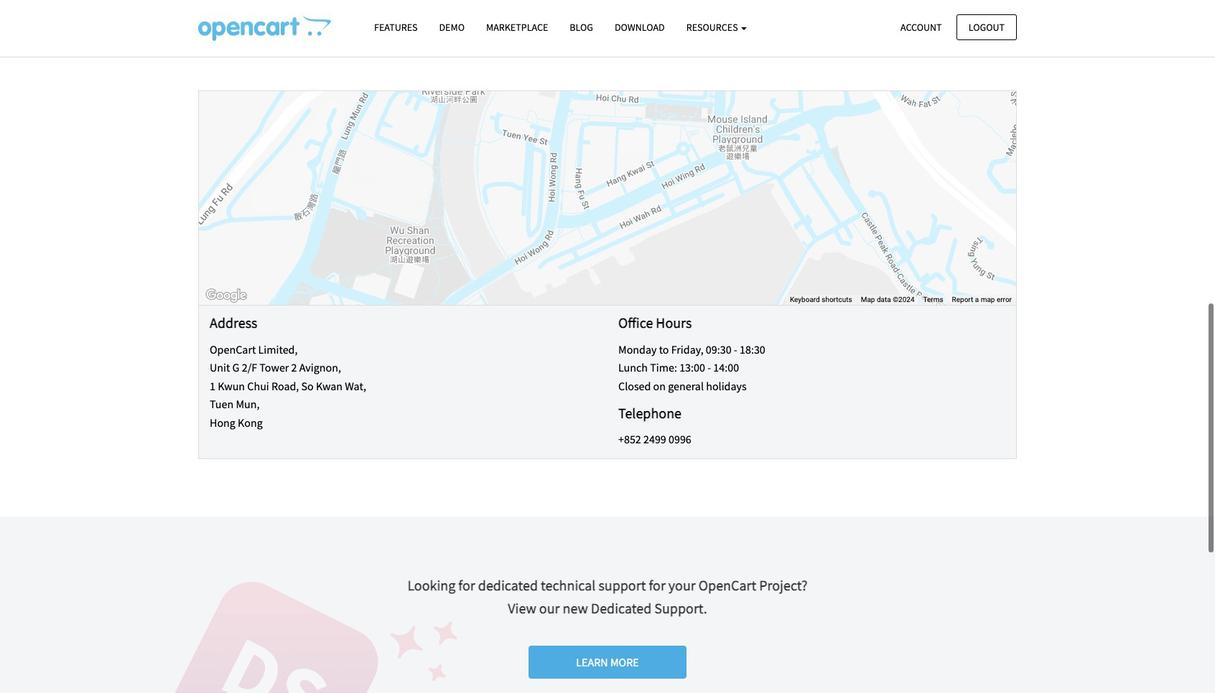 Task type: describe. For each thing, give the bounding box(es) containing it.
general
[[668, 379, 704, 393]]

a
[[975, 296, 979, 304]]

monday
[[618, 342, 657, 357]]

terms
[[923, 296, 944, 304]]

opencart inside the looking for dedicated technical support for your opencart project? view our new dedicated support.
[[699, 576, 756, 594]]

dedicated
[[591, 599, 652, 617]]

kwan
[[316, 379, 343, 393]]

support
[[599, 576, 646, 594]]

lunch
[[618, 361, 648, 375]]

looking
[[408, 576, 456, 594]]

looking for dedicated technical support for your opencart project? view our new dedicated support.
[[408, 576, 808, 617]]

account
[[901, 20, 942, 33]]

1 vertical spatial office
[[618, 314, 653, 332]]

data
[[877, 296, 891, 304]]

download
[[615, 21, 665, 34]]

13:00
[[680, 361, 705, 375]]

our
[[563, 32, 596, 59]]

learn more link
[[529, 646, 687, 679]]

closed
[[618, 379, 651, 393]]

2
[[291, 361, 297, 375]]

features link
[[363, 15, 428, 40]]

14:00
[[713, 361, 739, 375]]

friday,
[[671, 342, 704, 357]]

our
[[539, 599, 560, 617]]

1 vertical spatial -
[[708, 361, 711, 375]]

marketplace
[[486, 21, 548, 34]]

0996
[[669, 433, 692, 447]]

09:30
[[706, 342, 732, 357]]

view
[[508, 599, 536, 617]]

keyboard
[[790, 296, 820, 304]]

report a map error
[[952, 296, 1012, 304]]

0 vertical spatial office
[[601, 32, 653, 59]]

download link
[[604, 15, 676, 40]]

2/f
[[242, 361, 257, 375]]

map data ©2024
[[861, 296, 915, 304]]

avignon,
[[299, 361, 341, 375]]

learn more
[[576, 655, 639, 670]]

1
[[210, 379, 215, 393]]

demo
[[439, 21, 465, 34]]

monday to friday, 09:30 - 18:30 lunch time: 13:00 - 14:00 closed on general holidays
[[618, 342, 766, 393]]

resources link
[[676, 15, 758, 40]]

18:30
[[740, 342, 766, 357]]

address
[[210, 314, 258, 332]]

support.
[[655, 599, 707, 617]]

hours
[[656, 314, 692, 332]]

time:
[[650, 361, 677, 375]]

blog
[[570, 21, 593, 34]]

resources
[[686, 21, 740, 34]]

opencart inside opencart limited, unit g 2/f tower 2 avignon, 1 kwun chui road, so kwan wat, tuen mun, hong kong
[[210, 342, 256, 357]]



Task type: vqa. For each thing, say whether or not it's contained in the screenshot.
2nd for
yes



Task type: locate. For each thing, give the bounding box(es) containing it.
0 horizontal spatial -
[[708, 361, 711, 375]]

map region
[[199, 91, 1016, 305]]

marketplace link
[[475, 15, 559, 40]]

technical
[[541, 576, 596, 594]]

for
[[459, 576, 475, 594], [649, 576, 666, 594]]

- right 13:00
[[708, 361, 711, 375]]

0 horizontal spatial for
[[459, 576, 475, 594]]

google image
[[203, 286, 250, 305]]

1 for from the left
[[459, 576, 475, 594]]

opencart up g
[[210, 342, 256, 357]]

keyboard shortcuts
[[790, 296, 852, 304]]

for left your
[[649, 576, 666, 594]]

features
[[374, 21, 418, 34]]

dedicated
[[478, 576, 538, 594]]

account link
[[889, 14, 954, 40]]

opencart - contact image
[[198, 15, 331, 41]]

unit
[[210, 361, 230, 375]]

office up monday
[[618, 314, 653, 332]]

terms link
[[923, 296, 944, 304]]

1 horizontal spatial opencart
[[699, 576, 756, 594]]

©2024
[[893, 296, 915, 304]]

blog link
[[559, 15, 604, 40]]

0 vertical spatial -
[[734, 342, 738, 357]]

+852 2499 0996
[[618, 433, 692, 447]]

telephone
[[618, 404, 682, 422]]

for right looking
[[459, 576, 475, 594]]

mun,
[[236, 397, 260, 412]]

so
[[301, 379, 314, 393]]

2 for from the left
[[649, 576, 666, 594]]

1 horizontal spatial for
[[649, 576, 666, 594]]

tuen
[[210, 397, 234, 412]]

- left 18:30
[[734, 342, 738, 357]]

g
[[232, 361, 240, 375]]

office
[[601, 32, 653, 59], [618, 314, 653, 332]]

1 vertical spatial opencart
[[699, 576, 756, 594]]

opencart limited, unit g 2/f tower 2 avignon, 1 kwun chui road, so kwan wat, tuen mun, hong kong
[[210, 342, 366, 430]]

wat,
[[345, 379, 366, 393]]

your
[[669, 576, 696, 594]]

on
[[653, 379, 666, 393]]

office hours
[[618, 314, 692, 332]]

office right our
[[601, 32, 653, 59]]

tower
[[260, 361, 289, 375]]

more
[[610, 655, 639, 670]]

road,
[[271, 379, 299, 393]]

0 horizontal spatial opencart
[[210, 342, 256, 357]]

shortcuts
[[822, 296, 852, 304]]

holidays
[[706, 379, 747, 393]]

error
[[997, 296, 1012, 304]]

logout link
[[957, 14, 1017, 40]]

report
[[952, 296, 973, 304]]

opencart right your
[[699, 576, 756, 594]]

limited,
[[258, 342, 298, 357]]

+852
[[618, 433, 641, 447]]

report a map error link
[[952, 296, 1012, 304]]

0 vertical spatial opencart
[[210, 342, 256, 357]]

chui
[[247, 379, 269, 393]]

hong
[[210, 416, 236, 430]]

new
[[563, 599, 588, 617]]

opencart
[[210, 342, 256, 357], [699, 576, 756, 594]]

map
[[861, 296, 875, 304]]

logout
[[969, 20, 1005, 33]]

kwun
[[218, 379, 245, 393]]

project?
[[759, 576, 808, 594]]

to
[[659, 342, 669, 357]]

learn
[[576, 655, 608, 670]]

demo link
[[428, 15, 475, 40]]

keyboard shortcuts button
[[790, 295, 852, 305]]

map
[[981, 296, 995, 304]]

1 horizontal spatial -
[[734, 342, 738, 357]]

our office
[[563, 32, 653, 59]]

-
[[734, 342, 738, 357], [708, 361, 711, 375]]

kong
[[238, 416, 263, 430]]

2499
[[644, 433, 666, 447]]



